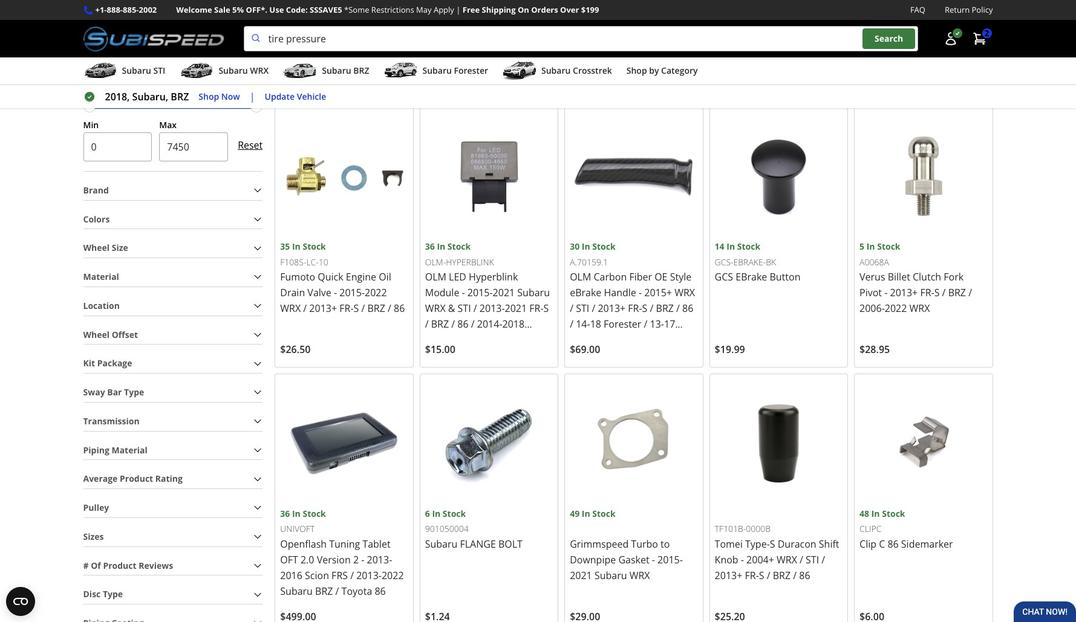 Task type: locate. For each thing, give the bounding box(es) containing it.
type right disc
[[103, 589, 123, 601]]

brz inside 30 in stock a.70159.1 olm carbon fiber oe style ebrake handle - 2015+ wrx / sti / 2013+ fr-s / brz / 86 / 14-18 forester / 13-17 crosstrek
[[656, 302, 674, 316]]

stock up lc-
[[303, 241, 326, 253]]

2013+ down valve
[[309, 302, 337, 316]]

0 vertical spatial material
[[83, 271, 119, 283]]

stock up a0068a
[[878, 241, 901, 253]]

36 up 'univoft'
[[280, 508, 290, 520]]

- inside 30 in stock a.70159.1 olm carbon fiber oe style ebrake handle - 2015+ wrx / sti / 2013+ fr-s / brz / 86 / 14-18 forester / 13-17 crosstrek
[[639, 286, 642, 300]]

- right the knob
[[741, 554, 744, 567]]

1 horizontal spatial 2
[[985, 27, 990, 39]]

a subaru wrx thumbnail image image
[[180, 62, 214, 80]]

stock inside 5 in stock a0068a verus billet clutch fork pivot - 2013+ fr-s / brz / 2006-2022 wrx
[[878, 241, 901, 253]]

36 inside 36 in stock olm-hyperblink olm led hyperblink module - 2015-2021 subaru wrx & sti / 2013-2021 fr-s / brz / 86 / 2014-2018 forester / 2013-2017 crosstrek / 2012-2016 impreza / 2010-2014 outback
[[425, 241, 435, 253]]

1 horizontal spatial |
[[456, 4, 461, 15]]

tomei
[[715, 538, 743, 551]]

pulley button
[[83, 499, 263, 518]]

s inside 36 in stock olm-hyperblink olm led hyperblink module - 2015-2021 subaru wrx & sti / 2013-2021 fr-s / brz / 86 / 2014-2018 forester / 2013-2017 crosstrek / 2012-2016 impreza / 2010-2014 outback
[[544, 302, 549, 316]]

wrx left 1887 at top
[[250, 65, 269, 76]]

crosstrek down 18
[[570, 334, 613, 347]]

in right 14
[[727, 241, 735, 253]]

1 vertical spatial 2022
[[885, 302, 907, 316]]

billet
[[888, 271, 911, 284]]

product
[[120, 473, 153, 485], [103, 560, 137, 572]]

- inside 35 in stock f108s-lc-10 fumoto quick engine oil drain valve - 2015-2022 wrx / 2013+ fr-s / brz / 86
[[334, 286, 337, 300]]

forester inside subaru forester dropdown button
[[454, 65, 488, 76]]

2 wheel from the top
[[83, 329, 110, 340]]

type right bar
[[124, 387, 144, 398]]

brz down 2004+
[[773, 569, 791, 583]]

0 vertical spatial forester
[[454, 65, 488, 76]]

button
[[770, 271, 801, 284]]

wheel inside wheel size dropdown button
[[83, 242, 110, 254]]

flange
[[460, 538, 496, 551]]

subaru down the 901050004
[[425, 538, 458, 551]]

brz
[[354, 65, 369, 76], [171, 90, 189, 104], [949, 286, 967, 300], [368, 302, 385, 316], [656, 302, 674, 316], [431, 318, 449, 331], [773, 569, 791, 583], [315, 585, 333, 598]]

2022 down tablet
[[382, 569, 404, 583]]

0 horizontal spatial 36
[[280, 508, 290, 520]]

forester left a subaru crosstrek thumbnail image
[[454, 65, 488, 76]]

brz inside tf101b-0000b tomei type-s duracon shift knob - 2004+ wrx / sti / 2013+ fr-s / brz / 86
[[773, 569, 791, 583]]

subaru forester button
[[384, 60, 488, 84]]

wrx down style
[[675, 286, 695, 300]]

pulley
[[83, 502, 109, 514]]

brz down scion
[[315, 585, 333, 598]]

1 horizontal spatial shop
[[627, 65, 647, 76]]

2022 down billet on the top right of page
[[885, 302, 907, 316]]

2021 down 'hyperblink'
[[493, 286, 515, 300]]

in right 5
[[867, 241, 875, 253]]

1 vertical spatial 36
[[280, 508, 290, 520]]

1 olm from the left
[[425, 271, 447, 284]]

36 inside 36 in stock univoft openflash tuning tablet oft 2.0 version 2 - 2013- 2016 scion frs / 2013-2022 subaru brz / toyota 86
[[280, 508, 290, 520]]

stock up ebrake-
[[738, 241, 761, 253]]

price button
[[83, 75, 263, 94]]

2013- down tablet
[[367, 554, 392, 567]]

fumoto quick engine oil drain valve - 2015-2022 wrx / 2013+ fr-s / brz / 86 image
[[280, 113, 408, 240]]

- down tablet
[[361, 554, 365, 567]]

0 horizontal spatial 2015-
[[340, 286, 365, 300]]

0 vertical spatial crosstrek
[[573, 65, 612, 76]]

subaru down downpipe
[[595, 569, 627, 583]]

to
[[345, 85, 354, 97], [661, 538, 670, 551]]

1 horizontal spatial 36
[[425, 241, 435, 253]]

may
[[416, 4, 432, 15]]

subaru crosstrek
[[542, 65, 612, 76]]

apply
[[434, 4, 454, 15]]

2 horizontal spatial 2015-
[[658, 554, 683, 567]]

48 in stock clipc clip c 86 sidemarker
[[860, 508, 954, 551]]

subaru inside 36 in stock univoft openflash tuning tablet oft 2.0 version 2 - 2013- 2016 scion frs / 2013-2022 subaru brz / toyota 86
[[280, 585, 313, 598]]

results
[[297, 59, 325, 71]]

to inside grimmspeed turbo to downpipe gasket - 2015- 2021 subaru wrx
[[661, 538, 670, 551]]

2 down tuning
[[353, 554, 359, 567]]

0 vertical spatial wheel
[[83, 242, 110, 254]]

stock inside 35 in stock f108s-lc-10 fumoto quick engine oil drain valve - 2015-2022 wrx / 2013+ fr-s / brz / 86
[[303, 241, 326, 253]]

14
[[715, 241, 725, 253]]

# of product reviews
[[83, 560, 173, 572]]

in inside 35 in stock f108s-lc-10 fumoto quick engine oil drain valve - 2015-2022 wrx / 2013+ fr-s / brz / 86
[[292, 241, 301, 253]]

stock inside 6 in stock 901050004 subaru flange bolt
[[443, 508, 466, 520]]

1 vertical spatial |
[[250, 90, 255, 104]]

subaru inside 6 in stock 901050004 subaru flange bolt
[[425, 538, 458, 551]]

brz up my
[[354, 65, 369, 76]]

wrx inside dropdown button
[[250, 65, 269, 76]]

86 inside 36 in stock olm-hyperblink olm led hyperblink module - 2015-2021 subaru wrx & sti / 2013-2021 fr-s / brz / 86 / 2014-2018 forester / 2013-2017 crosstrek / 2012-2016 impreza / 2010-2014 outback
[[458, 318, 469, 331]]

shop inside shop now link
[[199, 91, 219, 102]]

subaru sti
[[122, 65, 165, 76]]

#
[[83, 560, 89, 572]]

hyperblink
[[446, 256, 494, 268]]

shop now link
[[199, 90, 240, 104]]

49 in stock
[[570, 508, 616, 520]]

fork
[[944, 271, 964, 284]]

86 down style
[[683, 302, 694, 316]]

stock inside 36 in stock olm-hyperblink olm led hyperblink module - 2015-2021 subaru wrx & sti / 2013-2021 fr-s / brz / 86 / 2014-2018 forester / 2013-2017 crosstrek / 2012-2016 impreza / 2010-2014 outback
[[448, 241, 471, 253]]

brz inside dropdown button
[[354, 65, 369, 76]]

86 down the duracon
[[800, 569, 811, 583]]

subaru up '2018'
[[518, 286, 550, 300]]

1 vertical spatial crosstrek
[[570, 334, 613, 347]]

colors button
[[83, 210, 263, 229]]

2 down policy
[[985, 27, 990, 39]]

gcs ebrake button image
[[715, 113, 843, 240]]

product right of in the bottom of the page
[[103, 560, 137, 572]]

in for module
[[437, 241, 446, 253]]

maximum slider
[[251, 100, 263, 113]]

- down led
[[462, 286, 465, 300]]

2015- inside grimmspeed turbo to downpipe gasket - 2015- 2021 subaru wrx
[[658, 554, 683, 567]]

in inside 6 in stock 901050004 subaru flange bolt
[[432, 508, 441, 520]]

sti down the duracon
[[806, 554, 820, 567]]

shop inside shop by category 'dropdown button'
[[627, 65, 647, 76]]

clip
[[860, 538, 877, 551]]

- right pivot
[[885, 286, 888, 300]]

| left free
[[456, 4, 461, 15]]

# of product reviews button
[[83, 557, 263, 576]]

1 vertical spatial wheel
[[83, 329, 110, 340]]

stock inside 14 in stock gcs-ebrake-bk gcs ebrake button
[[738, 241, 761, 253]]

0 vertical spatial 2022
[[365, 286, 387, 300]]

stock right 48
[[882, 508, 906, 520]]

1 horizontal spatial 2015-
[[468, 286, 493, 300]]

brz inside 5 in stock a0068a verus billet clutch fork pivot - 2013+ fr-s / brz / 2006-2022 wrx
[[949, 286, 967, 300]]

86 inside 35 in stock f108s-lc-10 fumoto quick engine oil drain valve - 2015-2022 wrx / 2013+ fr-s / brz / 86
[[394, 302, 405, 316]]

86 right toyota
[[375, 585, 386, 598]]

crosstrek inside dropdown button
[[573, 65, 612, 76]]

in for engine
[[292, 241, 301, 253]]

shipping
[[482, 4, 516, 15]]

a subaru sti thumbnail image image
[[83, 62, 117, 80]]

0 vertical spatial to
[[345, 85, 354, 97]]

crosstrek down search input field
[[573, 65, 612, 76]]

$69.00
[[570, 343, 601, 357]]

welcome sale 5% off*. use code: sssave5
[[176, 4, 342, 15]]

1 horizontal spatial 2016
[[502, 349, 524, 363]]

material button
[[83, 268, 263, 287]]

1 vertical spatial forester
[[604, 318, 642, 331]]

1 vertical spatial 2021
[[505, 302, 527, 316]]

shop for shop by category
[[627, 65, 647, 76]]

0 vertical spatial shop
[[627, 65, 647, 76]]

olm inside 30 in stock a.70159.1 olm carbon fiber oe style ebrake handle - 2015+ wrx / sti / 2013+ fr-s / brz / 86 / 14-18 forester / 13-17 crosstrek
[[570, 271, 591, 284]]

material up average product rating at bottom
[[112, 445, 148, 456]]

| right now
[[250, 90, 255, 104]]

13-
[[650, 318, 664, 331]]

average
[[83, 473, 118, 485]]

0 vertical spatial 2016
[[502, 349, 524, 363]]

0 vertical spatial type
[[124, 387, 144, 398]]

free
[[463, 4, 480, 15]]

handle
[[604, 286, 637, 300]]

brz down &
[[431, 318, 449, 331]]

policy
[[972, 4, 993, 15]]

2021 up '2018'
[[505, 302, 527, 316]]

86 inside tf101b-0000b tomei type-s duracon shift knob - 2004+ wrx / sti / 2013+ fr-s / brz / 86
[[800, 569, 811, 583]]

stock right 49
[[593, 508, 616, 520]]

wrx down the duracon
[[777, 554, 798, 567]]

olm up ebrake at the right top
[[570, 271, 591, 284]]

a subaru crosstrek thumbnail image image
[[503, 62, 537, 80]]

2021 down downpipe
[[570, 569, 592, 583]]

in right 30
[[582, 241, 590, 253]]

material inside dropdown button
[[83, 271, 119, 283]]

subaru sti button
[[83, 60, 165, 84]]

1 vertical spatial material
[[112, 445, 148, 456]]

material up location
[[83, 271, 119, 283]]

a0068a
[[860, 256, 890, 268]]

forester up impreza
[[425, 334, 463, 347]]

2 vertical spatial 2021
[[570, 569, 592, 583]]

5
[[860, 241, 865, 253]]

kit
[[83, 358, 95, 369]]

2015- down 'hyperblink'
[[468, 286, 493, 300]]

2015- down turbo
[[658, 554, 683, 567]]

86 left &
[[394, 302, 405, 316]]

1 horizontal spatial vehicle
[[371, 85, 400, 97]]

s
[[935, 286, 940, 300], [354, 302, 359, 316], [544, 302, 549, 316], [642, 302, 648, 316], [770, 538, 776, 551], [759, 569, 765, 583]]

- down fiber
[[639, 286, 642, 300]]

subaru up only compatible to my vehicle
[[322, 65, 351, 76]]

0 horizontal spatial type
[[103, 589, 123, 601]]

subaru right the "a subaru forester thumbnail image"
[[423, 65, 452, 76]]

in inside 14 in stock gcs-ebrake-bk gcs ebrake button
[[727, 241, 735, 253]]

on
[[518, 4, 529, 15]]

subaru down scion
[[280, 585, 313, 598]]

0 vertical spatial 36
[[425, 241, 435, 253]]

disc type button
[[83, 586, 263, 605]]

crosstrek
[[573, 65, 612, 76], [570, 334, 613, 347], [425, 349, 468, 363]]

shop left now
[[199, 91, 219, 102]]

2010-
[[471, 365, 496, 378]]

2 vertical spatial 2022
[[382, 569, 404, 583]]

1 horizontal spatial olm
[[570, 271, 591, 284]]

wheel left size
[[83, 242, 110, 254]]

2016 down 2017 at the left of page
[[502, 349, 524, 363]]

0 horizontal spatial olm
[[425, 271, 447, 284]]

0 horizontal spatial to
[[345, 85, 354, 97]]

in inside 48 in stock clipc clip c 86 sidemarker
[[872, 508, 880, 520]]

901050004
[[425, 524, 469, 535]]

in right 49
[[582, 508, 590, 520]]

*some restrictions may apply | free shipping on orders over $199
[[344, 4, 599, 15]]

subaru inside dropdown button
[[423, 65, 452, 76]]

stock inside 30 in stock a.70159.1 olm carbon fiber oe style ebrake handle - 2015+ wrx / sti / 2013+ fr-s / brz / 86 / 14-18 forester / 13-17 crosstrek
[[593, 241, 616, 253]]

1 vertical spatial shop
[[199, 91, 219, 102]]

product left rating
[[120, 473, 153, 485]]

subaru up now
[[219, 65, 248, 76]]

86 right c
[[888, 538, 899, 551]]

crosstrek up impreza
[[425, 349, 468, 363]]

sti
[[153, 65, 165, 76], [458, 302, 471, 316], [576, 302, 590, 316], [806, 554, 820, 567]]

only compatible to my vehicle
[[275, 85, 400, 97]]

a subaru brz thumbnail image image
[[283, 62, 317, 80]]

openflash tuning tablet oft 2.0 version 2 - 2013-2016 scion frs / 2013-2022 subaru brz / toyota 86 image
[[280, 380, 408, 508]]

1 vertical spatial 2016
[[280, 569, 303, 583]]

to right turbo
[[661, 538, 670, 551]]

use
[[270, 4, 284, 15]]

faq
[[911, 4, 926, 15]]

stock up the 901050004
[[443, 508, 466, 520]]

forester inside 30 in stock a.70159.1 olm carbon fiber oe style ebrake handle - 2015+ wrx / sti / 2013+ fr-s / brz / 86 / 14-18 forester / 13-17 crosstrek
[[604, 318, 642, 331]]

forester right 18
[[604, 318, 642, 331]]

2 olm from the left
[[570, 271, 591, 284]]

|
[[456, 4, 461, 15], [250, 90, 255, 104]]

bk
[[766, 256, 777, 268]]

update vehicle button
[[265, 90, 326, 104]]

in inside 36 in stock olm-hyperblink olm led hyperblink module - 2015-2021 subaru wrx & sti / 2013-2021 fr-s / brz / 86 / 2014-2018 forester / 2013-2017 crosstrek / 2012-2016 impreza / 2010-2014 outback
[[437, 241, 446, 253]]

- inside tf101b-0000b tomei type-s duracon shift knob - 2004+ wrx / sti / 2013+ fr-s / brz / 86
[[741, 554, 744, 567]]

stock up 'univoft'
[[303, 508, 326, 520]]

- right valve
[[334, 286, 337, 300]]

brz up 17
[[656, 302, 674, 316]]

2013+ inside 5 in stock a0068a verus billet clutch fork pivot - 2013+ fr-s / brz / 2006-2022 wrx
[[891, 286, 918, 300]]

vehicle
[[371, 85, 400, 97], [297, 91, 326, 102]]

1 wheel from the top
[[83, 242, 110, 254]]

clip c 86 sidemarker image
[[860, 380, 988, 508]]

stock up a.70159.1
[[593, 241, 616, 253]]

sti right &
[[458, 302, 471, 316]]

bar
[[107, 387, 122, 398]]

rating
[[155, 473, 183, 485]]

stock inside 48 in stock clipc clip c 86 sidemarker
[[882, 508, 906, 520]]

subispeed logo image
[[83, 26, 224, 52]]

in inside 30 in stock a.70159.1 olm carbon fiber oe style ebrake handle - 2015+ wrx / sti / 2013+ fr-s / brz / 86 / 14-18 forester / 13-17 crosstrek
[[582, 241, 590, 253]]

+1-
[[95, 4, 107, 15]]

$199
[[581, 4, 599, 15]]

2013+ inside 30 in stock a.70159.1 olm carbon fiber oe style ebrake handle - 2015+ wrx / sti / 2013+ fr-s / brz / 86 / 14-18 forester / 13-17 crosstrek
[[598, 302, 626, 316]]

86 left 2014-
[[458, 318, 469, 331]]

2016 down oft in the left bottom of the page
[[280, 569, 303, 583]]

brz down oil
[[368, 302, 385, 316]]

reset
[[238, 138, 263, 152]]

a.70159.1
[[570, 256, 608, 268]]

in right the 35
[[292, 241, 301, 253]]

2022 inside 35 in stock f108s-lc-10 fumoto quick engine oil drain valve - 2015-2022 wrx / 2013+ fr-s / brz / 86
[[365, 286, 387, 300]]

in inside 36 in stock univoft openflash tuning tablet oft 2.0 version 2 - 2013- 2016 scion frs / 2013-2022 subaru brz / toyota 86
[[292, 508, 301, 520]]

2013+ down billet on the top right of page
[[891, 286, 918, 300]]

0 horizontal spatial shop
[[199, 91, 219, 102]]

wheel left offset
[[83, 329, 110, 340]]

wrx
[[250, 65, 269, 76], [675, 286, 695, 300], [280, 302, 301, 316], [425, 302, 446, 316], [910, 302, 930, 316], [777, 554, 798, 567], [630, 569, 650, 583]]

in inside 5 in stock a0068a verus billet clutch fork pivot - 2013+ fr-s / brz / 2006-2022 wrx
[[867, 241, 875, 253]]

vehicle right my
[[371, 85, 400, 97]]

shop now
[[199, 91, 240, 102]]

wrx left &
[[425, 302, 446, 316]]

49
[[570, 508, 580, 520]]

wrx down gasket
[[630, 569, 650, 583]]

2 vertical spatial forester
[[425, 334, 463, 347]]

in for 2.0
[[292, 508, 301, 520]]

in right 48
[[872, 508, 880, 520]]

0 vertical spatial 2
[[985, 27, 990, 39]]

0 horizontal spatial 2
[[353, 554, 359, 567]]

2.0
[[301, 554, 314, 567]]

search input field
[[244, 26, 918, 52]]

- down turbo
[[652, 554, 655, 567]]

type-
[[746, 538, 770, 551]]

wheel inside wheel offset "dropdown button"
[[83, 329, 110, 340]]

shop left 'by'
[[627, 65, 647, 76]]

stock inside 36 in stock univoft openflash tuning tablet oft 2.0 version 2 - 2013- 2016 scion frs / 2013-2022 subaru brz / toyota 86
[[303, 508, 326, 520]]

2013+ down handle
[[598, 302, 626, 316]]

knob
[[715, 554, 739, 567]]

sti up 14-
[[576, 302, 590, 316]]

ebrake
[[736, 271, 768, 284]]

stock for pivot
[[878, 241, 901, 253]]

a subaru forester thumbnail image image
[[384, 62, 418, 80]]

2 vertical spatial crosstrek
[[425, 349, 468, 363]]

0 horizontal spatial 2016
[[280, 569, 303, 583]]

2015- inside 36 in stock olm-hyperblink olm led hyperblink module - 2015-2021 subaru wrx & sti / 2013-2021 fr-s / brz / 86 / 2014-2018 forester / 2013-2017 crosstrek / 2012-2016 impreza / 2010-2014 outback
[[468, 286, 493, 300]]

s inside 30 in stock a.70159.1 olm carbon fiber oe style ebrake handle - 2015+ wrx / sti / 2013+ fr-s / brz / 86 / 14-18 forester / 13-17 crosstrek
[[642, 302, 648, 316]]

1 vertical spatial product
[[103, 560, 137, 572]]

0 vertical spatial product
[[120, 473, 153, 485]]

stock up hyperblink
[[448, 241, 471, 253]]

2013+ down the knob
[[715, 569, 743, 583]]

grimmspeed turbo to downpipe gasket - 2015-2021 subaru wrx image
[[570, 380, 698, 508]]

sti inside dropdown button
[[153, 65, 165, 76]]

wrx down the drain
[[280, 302, 301, 316]]

brz down the fork
[[949, 286, 967, 300]]

in up 'univoft'
[[292, 508, 301, 520]]

type
[[124, 387, 144, 398], [103, 589, 123, 601]]

2022 inside 36 in stock univoft openflash tuning tablet oft 2.0 version 2 - 2013- 2016 scion frs / 2013-2022 subaru brz / toyota 86
[[382, 569, 404, 583]]

2022 down oil
[[365, 286, 387, 300]]

to for compatible
[[345, 85, 354, 97]]

olm down olm-
[[425, 271, 447, 284]]

0 horizontal spatial vehicle
[[297, 91, 326, 102]]

in right 6
[[432, 508, 441, 520]]

1 vertical spatial 2
[[353, 554, 359, 567]]

36 for hyperblink
[[425, 241, 435, 253]]

1 vertical spatial to
[[661, 538, 670, 551]]

&
[[448, 302, 455, 316]]

1 vertical spatial type
[[103, 589, 123, 601]]

verus
[[860, 271, 886, 284]]

2016 inside 36 in stock olm-hyperblink olm led hyperblink module - 2015-2021 subaru wrx & sti / 2013-2021 fr-s / brz / 86 / 2014-2018 forester / 2013-2017 crosstrek / 2012-2016 impreza / 2010-2014 outback
[[502, 349, 524, 363]]

1 horizontal spatial type
[[124, 387, 144, 398]]

- inside 5 in stock a0068a verus billet clutch fork pivot - 2013+ fr-s / brz / 2006-2022 wrx
[[885, 286, 888, 300]]

sti up subaru,
[[153, 65, 165, 76]]

reviews
[[139, 560, 173, 572]]

2021
[[493, 286, 515, 300], [505, 302, 527, 316], [570, 569, 592, 583]]

subaru flange bolt image
[[425, 380, 553, 508]]

1887
[[275, 59, 294, 71]]

2022
[[365, 286, 387, 300], [885, 302, 907, 316], [382, 569, 404, 583]]

$15.00
[[425, 343, 456, 357]]

to left my
[[345, 85, 354, 97]]

36 for openflash
[[280, 508, 290, 520]]

1 horizontal spatial to
[[661, 538, 670, 551]]



Task type: vqa. For each thing, say whether or not it's contained in the screenshot.
WRX within the "grimmspeed turbo to downpipe gasket - 2015- 2021 subaru wrx"
yes



Task type: describe. For each thing, give the bounding box(es) containing it.
s inside 35 in stock f108s-lc-10 fumoto quick engine oil drain valve - 2015-2022 wrx / 2013+ fr-s / brz / 86
[[354, 302, 359, 316]]

stock for 2.0
[[303, 508, 326, 520]]

wheel offset
[[83, 329, 138, 340]]

reset button
[[238, 131, 263, 160]]

compatible
[[296, 85, 343, 97]]

stock for style
[[593, 241, 616, 253]]

885-
[[123, 4, 139, 15]]

2 button
[[967, 27, 993, 51]]

s inside 5 in stock a0068a verus billet clutch fork pivot - 2013+ fr-s / brz / 2006-2022 wrx
[[935, 286, 940, 300]]

sti inside 36 in stock olm-hyperblink olm led hyperblink module - 2015-2021 subaru wrx & sti / 2013-2021 fr-s / brz / 86 / 2014-2018 forester / 2013-2017 crosstrek / 2012-2016 impreza / 2010-2014 outback
[[458, 302, 471, 316]]

gcs-
[[715, 256, 734, 268]]

crosstrek inside 30 in stock a.70159.1 olm carbon fiber oe style ebrake handle - 2015+ wrx / sti / 2013+ fr-s / brz / 86 / 14-18 forester / 13-17 crosstrek
[[570, 334, 613, 347]]

material inside dropdown button
[[112, 445, 148, 456]]

return policy
[[945, 4, 993, 15]]

wheel for wheel offset
[[83, 329, 110, 340]]

stock for button
[[738, 241, 761, 253]]

wrx inside grimmspeed turbo to downpipe gasket - 2015- 2021 subaru wrx
[[630, 569, 650, 583]]

wrx inside 5 in stock a0068a verus billet clutch fork pivot - 2013+ fr-s / brz / 2006-2022 wrx
[[910, 302, 930, 316]]

Max text field
[[159, 132, 228, 161]]

subaru forester
[[423, 65, 488, 76]]

86 inside 30 in stock a.70159.1 olm carbon fiber oe style ebrake handle - 2015+ wrx / sti / 2013+ fr-s / brz / 86 / 14-18 forester / 13-17 crosstrek
[[683, 302, 694, 316]]

engine
[[346, 271, 376, 284]]

888-
[[107, 4, 123, 15]]

wheel size button
[[83, 239, 263, 258]]

subaru inside grimmspeed turbo to downpipe gasket - 2015- 2021 subaru wrx
[[595, 569, 627, 583]]

shop by category button
[[627, 60, 698, 84]]

sti inside 30 in stock a.70159.1 olm carbon fiber oe style ebrake handle - 2015+ wrx / sti / 2013+ fr-s / brz / 86 / 14-18 forester / 13-17 crosstrek
[[576, 302, 590, 316]]

crosstrek inside 36 in stock olm-hyperblink olm led hyperblink module - 2015-2021 subaru wrx & sti / 2013-2021 fr-s / brz / 86 / 2014-2018 forester / 2013-2017 crosstrek / 2012-2016 impreza / 2010-2014 outback
[[425, 349, 468, 363]]

clutch
[[913, 271, 942, 284]]

shop by category
[[627, 65, 698, 76]]

subaru right a subaru crosstrek thumbnail image
[[542, 65, 571, 76]]

toyota
[[342, 585, 372, 598]]

vehicle inside button
[[297, 91, 326, 102]]

48
[[860, 508, 870, 520]]

minimum slider
[[83, 100, 95, 113]]

fr- inside 30 in stock a.70159.1 olm carbon fiber oe style ebrake handle - 2015+ wrx / sti / 2013+ fr-s / brz / 86 / 14-18 forester / 13-17 crosstrek
[[628, 302, 642, 316]]

brand button
[[83, 181, 263, 200]]

location button
[[83, 297, 263, 316]]

quick
[[318, 271, 344, 284]]

0 vertical spatial 2021
[[493, 286, 515, 300]]

in for button
[[727, 241, 735, 253]]

2013+ inside tf101b-0000b tomei type-s duracon shift knob - 2004+ wrx / sti / 2013+ fr-s / brz / 86
[[715, 569, 743, 583]]

subaru wrx
[[219, 65, 269, 76]]

+1-888-885-2002 link
[[95, 4, 157, 16]]

in for pivot
[[867, 241, 875, 253]]

2018, subaru, brz
[[105, 90, 189, 104]]

sizes
[[83, 531, 104, 543]]

2013+ inside 35 in stock f108s-lc-10 fumoto quick engine oil drain valve - 2015-2022 wrx / 2013+ fr-s / brz / 86
[[309, 302, 337, 316]]

2017
[[497, 334, 519, 347]]

subaru wrx button
[[180, 60, 269, 84]]

wrx inside 30 in stock a.70159.1 olm carbon fiber oe style ebrake handle - 2015+ wrx / sti / 2013+ fr-s / brz / 86 / 14-18 forester / 13-17 crosstrek
[[675, 286, 695, 300]]

category
[[662, 65, 698, 76]]

brz right subaru,
[[171, 90, 189, 104]]

lc-
[[306, 256, 319, 268]]

update vehicle
[[265, 91, 326, 102]]

brz inside 35 in stock f108s-lc-10 fumoto quick engine oil drain valve - 2015-2022 wrx / 2013+ fr-s / brz / 86
[[368, 302, 385, 316]]

search button
[[863, 29, 916, 49]]

0 horizontal spatial |
[[250, 90, 255, 104]]

sway bar type button
[[83, 384, 263, 402]]

location
[[83, 300, 120, 312]]

subaru inside 36 in stock olm-hyperblink olm led hyperblink module - 2015-2021 subaru wrx & sti / 2013-2021 fr-s / brz / 86 / 2014-2018 forester / 2013-2017 crosstrek / 2012-2016 impreza / 2010-2014 outback
[[518, 286, 550, 300]]

86 inside 36 in stock univoft openflash tuning tablet oft 2.0 version 2 - 2013- 2016 scion frs / 2013-2022 subaru brz / toyota 86
[[375, 585, 386, 598]]

$28.95
[[860, 343, 890, 357]]

2015- inside 35 in stock f108s-lc-10 fumoto quick engine oil drain valve - 2015-2022 wrx / 2013+ fr-s / brz / 86
[[340, 286, 365, 300]]

subaru up 2018, subaru, brz
[[122, 65, 151, 76]]

offset
[[112, 329, 138, 340]]

0 vertical spatial |
[[456, 4, 461, 15]]

subaru,
[[132, 90, 168, 104]]

style
[[670, 271, 692, 284]]

- inside 36 in stock univoft openflash tuning tablet oft 2.0 version 2 - 2013- 2016 scion frs / 2013-2022 subaru brz / toyota 86
[[361, 554, 365, 567]]

brz inside 36 in stock univoft openflash tuning tablet oft 2.0 version 2 - 2013- 2016 scion frs / 2013-2022 subaru brz / toyota 86
[[315, 585, 333, 598]]

kit package button
[[83, 355, 263, 373]]

only
[[275, 85, 294, 97]]

$19.99
[[715, 343, 745, 357]]

olm inside 36 in stock olm-hyperblink olm led hyperblink module - 2015-2021 subaru wrx & sti / 2013-2021 fr-s / brz / 86 / 2014-2018 forester / 2013-2017 crosstrek / 2012-2016 impreza / 2010-2014 outback
[[425, 271, 447, 284]]

fr- inside tf101b-0000b tomei type-s duracon shift knob - 2004+ wrx / sti / 2013+ fr-s / brz / 86
[[745, 569, 759, 583]]

*some
[[344, 4, 369, 15]]

2002
[[139, 4, 157, 15]]

86 inside 48 in stock clipc clip c 86 sidemarker
[[888, 538, 899, 551]]

average product rating
[[83, 473, 183, 485]]

subaru crosstrek button
[[503, 60, 612, 84]]

ebrake-
[[734, 256, 766, 268]]

version
[[317, 554, 351, 567]]

- inside 36 in stock olm-hyperblink olm led hyperblink module - 2015-2021 subaru wrx & sti / 2013-2021 fr-s / brz / 86 / 2014-2018 forester / 2013-2017 crosstrek / 2012-2016 impreza / 2010-2014 outback
[[462, 286, 465, 300]]

18
[[590, 318, 602, 331]]

off*.
[[246, 4, 267, 15]]

2016 inside 36 in stock univoft openflash tuning tablet oft 2.0 version 2 - 2013- 2016 scion frs / 2013-2022 subaru brz / toyota 86
[[280, 569, 303, 583]]

fiber
[[630, 271, 652, 284]]

tomei type-s duracon shift knob - 2004+ wrx / sti / 2013+ fr-s / brz / 86 image
[[715, 380, 843, 508]]

of
[[91, 560, 101, 572]]

2021 inside grimmspeed turbo to downpipe gasket - 2015- 2021 subaru wrx
[[570, 569, 592, 583]]

fumoto
[[280, 271, 315, 284]]

button image
[[944, 32, 958, 46]]

piping material
[[83, 445, 148, 456]]

turbo
[[631, 538, 658, 551]]

valve
[[308, 286, 332, 300]]

c
[[879, 538, 886, 551]]

shop for shop now
[[199, 91, 219, 102]]

sizes button
[[83, 528, 263, 547]]

sti inside tf101b-0000b tomei type-s duracon shift knob - 2004+ wrx / sti / 2013+ fr-s / brz / 86
[[806, 554, 820, 567]]

fr- inside 35 in stock f108s-lc-10 fumoto quick engine oil drain valve - 2015-2022 wrx / 2013+ fr-s / brz / 86
[[340, 302, 354, 316]]

wheel for wheel size
[[83, 242, 110, 254]]

module
[[425, 286, 460, 300]]

wheel size
[[83, 242, 128, 254]]

14-
[[576, 318, 590, 331]]

2013- up toyota
[[357, 569, 382, 583]]

f108s-
[[280, 256, 307, 268]]

+1-888-885-2002
[[95, 4, 157, 15]]

fr- inside 36 in stock olm-hyperblink olm led hyperblink module - 2015-2021 subaru wrx & sti / 2013-2021 fr-s / brz / 86 / 2014-2018 forester / 2013-2017 crosstrek / 2012-2016 impreza / 2010-2014 outback
[[530, 302, 544, 316]]

univoft
[[280, 524, 315, 535]]

30 in stock a.70159.1 olm carbon fiber oe style ebrake handle - 2015+ wrx / sti / 2013+ fr-s / brz / 86 / 14-18 forester / 13-17 crosstrek
[[570, 241, 695, 347]]

to for turbo
[[661, 538, 670, 551]]

restrictions
[[372, 4, 414, 15]]

sway
[[83, 387, 105, 398]]

forester inside 36 in stock olm-hyperblink olm led hyperblink module - 2015-2021 subaru wrx & sti / 2013-2021 fr-s / brz / 86 / 2014-2018 forester / 2013-2017 crosstrek / 2012-2016 impreza / 2010-2014 outback
[[425, 334, 463, 347]]

brand
[[83, 184, 109, 196]]

update
[[265, 91, 295, 102]]

$26.50
[[280, 343, 311, 357]]

sale
[[214, 4, 230, 15]]

fr- inside 5 in stock a0068a verus billet clutch fork pivot - 2013+ fr-s / brz / 2006-2022 wrx
[[921, 286, 935, 300]]

2022 inside 5 in stock a0068a verus billet clutch fork pivot - 2013+ fr-s / brz / 2006-2022 wrx
[[885, 302, 907, 316]]

orders
[[531, 4, 558, 15]]

2013- up 2014-
[[480, 302, 505, 316]]

oe
[[655, 271, 668, 284]]

wrx inside tf101b-0000b tomei type-s duracon shift knob - 2004+ wrx / sti / 2013+ fr-s / brz / 86
[[777, 554, 798, 567]]

search
[[875, 33, 904, 44]]

faq link
[[911, 4, 926, 16]]

size
[[112, 242, 128, 254]]

verus billet clutch fork pivot - 2013+ fr-s / brz / 2006-2022 wrx image
[[860, 113, 988, 240]]

- inside grimmspeed turbo to downpipe gasket - 2015- 2021 subaru wrx
[[652, 554, 655, 567]]

olm-
[[425, 256, 446, 268]]

2 inside button
[[985, 27, 990, 39]]

max
[[159, 119, 177, 131]]

stock for engine
[[303, 241, 326, 253]]

sssave5
[[310, 4, 342, 15]]

in for style
[[582, 241, 590, 253]]

35
[[280, 241, 290, 253]]

0000b
[[746, 524, 771, 535]]

drain
[[280, 286, 305, 300]]

bolt
[[499, 538, 523, 551]]

grimmspeed
[[570, 538, 629, 551]]

35 in stock f108s-lc-10 fumoto quick engine oil drain valve - 2015-2022 wrx / 2013+ fr-s / brz / 86
[[280, 241, 405, 316]]

subaru brz button
[[283, 60, 369, 84]]

olm led hyperblink module - 2015-2021 subaru wrx & sti / 2013-2021 fr-s / brz / 86 / 2014-2018 forester / 2013-2017 crosstrek / 2012-2016 impreza / 2010-2014 outback image
[[425, 113, 553, 240]]

min
[[83, 119, 99, 131]]

wrx inside 36 in stock olm-hyperblink olm led hyperblink module - 2015-2021 subaru wrx & sti / 2013-2021 fr-s / brz / 86 / 2014-2018 forester / 2013-2017 crosstrek / 2012-2016 impreza / 2010-2014 outback
[[425, 302, 446, 316]]

by
[[650, 65, 659, 76]]

shift
[[819, 538, 840, 551]]

stock for module
[[448, 241, 471, 253]]

wrx inside 35 in stock f108s-lc-10 fumoto quick engine oil drain valve - 2015-2022 wrx / 2013+ fr-s / brz / 86
[[280, 302, 301, 316]]

2013- up 2012-
[[472, 334, 497, 347]]

2015+
[[645, 286, 672, 300]]

Min text field
[[83, 132, 152, 161]]

olm carbon fiber oe style ebrake handle - 2015+ wrx / sti / 2013+ fr-s / brz / 86 / 14-18 forester / 13-17 crosstrek image
[[570, 113, 698, 240]]

open widget image
[[6, 588, 35, 617]]

brz inside 36 in stock olm-hyperblink olm led hyperblink module - 2015-2021 subaru wrx & sti / 2013-2021 fr-s / brz / 86 / 2014-2018 forester / 2013-2017 crosstrek / 2012-2016 impreza / 2010-2014 outback
[[431, 318, 449, 331]]

2 inside 36 in stock univoft openflash tuning tablet oft 2.0 version 2 - 2013- 2016 scion frs / 2013-2022 subaru brz / toyota 86
[[353, 554, 359, 567]]



